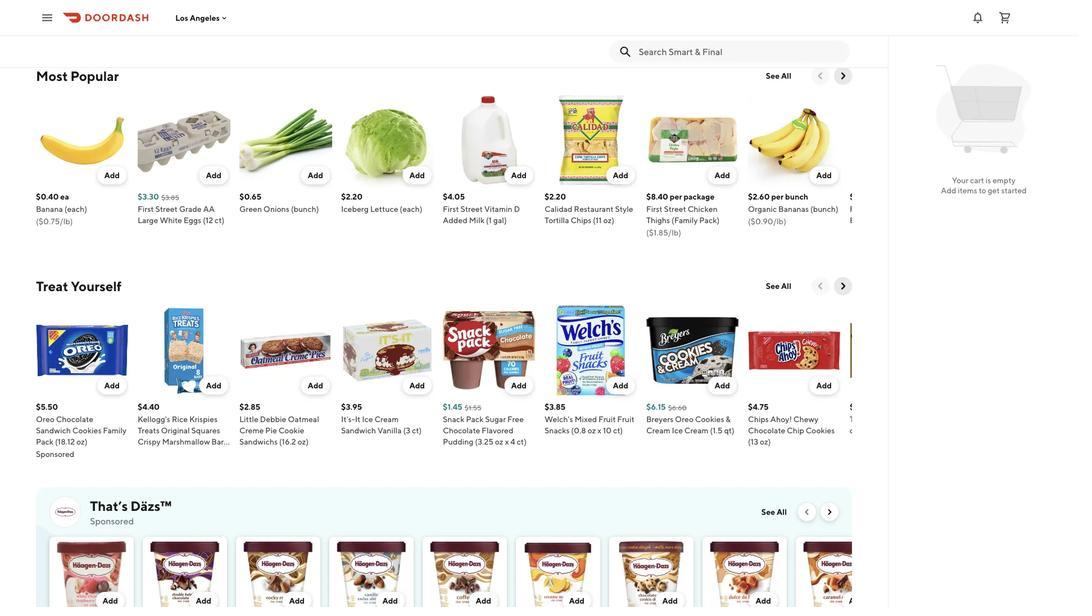 Task type: vqa. For each thing, say whether or not it's contained in the screenshot.
AA within the $5.50 First Street Cage-Free Egg Large AA (18 ct)
yes



Task type: locate. For each thing, give the bounding box(es) containing it.
street inside $4.05 first street vitamin d added milk (1 gal)
[[461, 204, 483, 214]]

oz down 'flavored'
[[495, 437, 503, 446]]

(each) down ea
[[64, 204, 87, 214]]

add for it's-it ice cream sandwich vanilla (3 ct) image
[[409, 381, 425, 390]]

(13
[[748, 437, 758, 446]]

1 horizontal spatial $5.50
[[850, 192, 872, 201]]

1 horizontal spatial bars
[[906, 415, 921, 424]]

$1.45
[[443, 402, 462, 411]]

-
[[127, 16, 131, 28]]

street left the cage-
[[868, 204, 890, 214]]

add for 'haagen-dazs dulce de leche ice cream (14 oz)' image
[[756, 596, 771, 605]]

first up added
[[443, 204, 459, 214]]

$5.50
[[850, 192, 872, 201], [36, 402, 58, 411]]

0 items, open order cart image
[[998, 11, 1012, 24]]

first up thighs
[[646, 204, 663, 214]]

1 vertical spatial see all link
[[759, 277, 798, 295]]

bars inside $4.40 kellogg's rice krispies treats original squares crispy marshmallow bars (8 ct)
[[212, 437, 227, 446]]

1 horizontal spatial per
[[772, 192, 784, 201]]

$5.50 for oreo
[[36, 402, 58, 411]]

2 large from the left
[[866, 216, 886, 225]]

ct) inside $3.95 it's-it ice cream sandwich vanilla (3 ct)
[[412, 426, 422, 435]]

$2.60 per bunch organic bananas (bunch) ($0.90/lb)
[[748, 192, 839, 226]]

2 horizontal spatial cookies
[[806, 426, 835, 435]]

0 vertical spatial $3.85
[[161, 193, 179, 201]]

see for treat yourself
[[766, 281, 780, 291]]

1 vertical spatial previous button of carousel image
[[815, 281, 826, 292]]

healthy25.
[[43, 16, 103, 28]]

cream inside $6.05 twix ice cream bars (1.93 oz x 6 ct)
[[880, 415, 904, 424]]

take
[[133, 2, 154, 14]]

1 vertical spatial next button of carousel image
[[838, 281, 849, 292]]

it's-
[[341, 415, 355, 424]]

x inside $1.45 $1.55 snack pack sugar free chocolate flavored pudding (3.25 oz x 4 ct)
[[505, 437, 509, 446]]

chips ahoy! chewy chocolate chip cookies (13 oz) image
[[748, 304, 841, 397]]

1 horizontal spatial chips
[[748, 415, 769, 424]]

green onions (bunch) image
[[239, 94, 332, 187]]

see all link
[[759, 67, 798, 85], [759, 277, 798, 295], [755, 503, 794, 521]]

$3.85 up welch's
[[545, 402, 566, 411]]

cart
[[970, 176, 984, 185]]

cookies down chewy
[[806, 426, 835, 435]]

1 vertical spatial see all
[[766, 281, 792, 291]]

1 horizontal spatial x
[[598, 426, 602, 435]]

next button of carousel image for yourself
[[838, 281, 849, 292]]

large right egg
[[866, 216, 886, 225]]

aa up (12
[[203, 204, 215, 214]]

little
[[239, 415, 258, 424]]

cookies inside "$5.50 oreo chocolate sandwich cookies family pack (18.12 oz) sponsored"
[[72, 426, 101, 435]]

(16.2
[[279, 437, 296, 446]]

1 oreo from the left
[[36, 415, 54, 424]]

x left 6
[[860, 426, 864, 435]]

sponsored down that's
[[90, 516, 134, 526]]

snack
[[443, 415, 465, 424]]

add for haagen-dazs caramel cone ice cream (14 oz) image
[[849, 596, 865, 605]]

add for 'calidad restaurant style tortilla chips (11 oz)' image
[[613, 171, 628, 180]]

cream up vanilla
[[375, 415, 399, 424]]

ct) inside $3.85 welch's mixed fruit fruit snacks (0.8 oz x 10 ct)
[[613, 426, 623, 435]]

$6.15 $6.60 breyers oreo cookies & cream ice cream (1.5 qt)
[[646, 402, 735, 435]]

0 horizontal spatial $2.20
[[341, 192, 363, 201]]

to right up
[[292, 2, 301, 14]]

0 horizontal spatial oreo
[[36, 415, 54, 424]]

$2.20 inside $2.20 iceberg lettuce (each)
[[341, 192, 363, 201]]

$0.65
[[239, 192, 261, 201]]

see all for most popular
[[766, 71, 792, 80]]

1 horizontal spatial cookies
[[695, 415, 724, 424]]

0 vertical spatial see all
[[766, 71, 792, 80]]

0 vertical spatial sponsored
[[36, 449, 74, 459]]

oz) right (13
[[760, 437, 771, 446]]

free inside "$5.50 first street cage-free egg large aa (18 ct)"
[[914, 204, 930, 214]]

street up (family
[[664, 204, 686, 214]]

2 (each) from the left
[[400, 204, 423, 214]]

1 horizontal spatial sponsored
[[90, 516, 134, 526]]

ct) inside $6.05 twix ice cream bars (1.93 oz x 6 ct)
[[872, 426, 882, 435]]

add for haagen-dazs rocky road ice cream (14 oz) image
[[289, 596, 305, 605]]

1 large from the left
[[138, 216, 158, 225]]

0 horizontal spatial sandwich
[[36, 426, 71, 435]]

cookies inside $6.15 $6.60 breyers oreo cookies & cream ice cream (1.5 qt)
[[695, 415, 724, 424]]

$2.20
[[341, 192, 363, 201], [545, 192, 566, 201]]

family
[[103, 426, 127, 435]]

2 oreo from the left
[[675, 415, 694, 424]]

chips left (11
[[571, 216, 592, 225]]

0 horizontal spatial x
[[505, 437, 509, 446]]

0 horizontal spatial oz
[[495, 437, 503, 446]]

pack inside "$5.50 oreo chocolate sandwich cookies family pack (18.12 oz) sponsored"
[[36, 437, 54, 446]]

x left the 4
[[505, 437, 509, 446]]

1 horizontal spatial aa
[[888, 216, 899, 225]]

1 horizontal spatial sandwich
[[341, 426, 376, 435]]

tortilla
[[545, 216, 569, 225]]

ct) right 10
[[613, 426, 623, 435]]

oz) right (16.2
[[298, 437, 309, 446]]

bars down squares
[[212, 437, 227, 446]]

oreo inside $6.15 $6.60 breyers oreo cookies & cream ice cream (1.5 qt)
[[675, 415, 694, 424]]

oz) right (11
[[603, 216, 614, 225]]

2 horizontal spatial x
[[860, 426, 864, 435]]

bunch
[[785, 192, 809, 201]]

street up white
[[155, 204, 178, 214]]

0 horizontal spatial cookies
[[72, 426, 101, 435]]

per
[[670, 192, 682, 201], [772, 192, 784, 201]]

0 horizontal spatial ice
[[362, 415, 373, 424]]

0 vertical spatial to
[[292, 2, 301, 14]]

oatmeal
[[288, 415, 319, 424]]

1 horizontal spatial pack
[[466, 415, 484, 424]]

2 first from the left
[[443, 204, 459, 214]]

x inside $3.85 welch's mixed fruit fruit snacks (0.8 oz x 10 ct)
[[598, 426, 602, 435]]

4 street from the left
[[868, 204, 890, 214]]

(bunch) right onions
[[291, 204, 319, 214]]

2 per from the left
[[772, 192, 784, 201]]

(each) inside $2.20 iceberg lettuce (each)
[[400, 204, 423, 214]]

1 vertical spatial sponsored
[[90, 516, 134, 526]]

1 horizontal spatial free
[[914, 204, 930, 214]]

$0.40 ea banana (each) ($0.75/lb)
[[36, 192, 87, 226]]

ice inside $6.15 $6.60 breyers oreo cookies & cream ice cream (1.5 qt)
[[672, 426, 683, 435]]

terms
[[155, 16, 182, 28]]

add for "haagen-dazs mango ice cream (14 oz)" "image"
[[569, 596, 585, 605]]

gal)
[[493, 216, 507, 225]]

sandwich up (18.12
[[36, 426, 71, 435]]

1 street from the left
[[155, 204, 178, 214]]

pudding
[[443, 437, 474, 446]]

to left get
[[979, 186, 986, 195]]

1 vertical spatial chips
[[748, 415, 769, 424]]

0 horizontal spatial to
[[292, 2, 301, 14]]

2 (bunch) from the left
[[811, 204, 839, 214]]

chocolate inside $1.45 $1.55 snack pack sugar free chocolate flavored pudding (3.25 oz x 4 ct)
[[443, 426, 480, 435]]

now
[[104, 16, 125, 28]]

1 (bunch) from the left
[[291, 204, 319, 214]]

ice down breyers
[[672, 426, 683, 435]]

ice right it on the left of the page
[[362, 415, 373, 424]]

aa
[[203, 204, 215, 214], [888, 216, 899, 225]]

ct)
[[215, 216, 224, 225], [913, 216, 923, 225], [412, 426, 422, 435], [613, 426, 623, 435], [872, 426, 882, 435], [517, 437, 527, 446], [147, 448, 156, 458]]

0 vertical spatial aa
[[203, 204, 215, 214]]

2 $2.20 from the left
[[545, 192, 566, 201]]

2 sandwich from the left
[[341, 426, 376, 435]]

4 first from the left
[[850, 204, 866, 214]]

1 (each) from the left
[[64, 204, 87, 214]]

2 fruit from the left
[[617, 415, 635, 424]]

0 vertical spatial see
[[766, 71, 780, 80]]

it
[[355, 415, 361, 424]]

ct) right "(3" on the left bottom of the page
[[412, 426, 422, 435]]

ct) right 6
[[872, 426, 882, 435]]

$2.20 up calidad
[[545, 192, 566, 201]]

0 horizontal spatial (each)
[[64, 204, 87, 214]]

oz) inside "$5.50 oreo chocolate sandwich cookies family pack (18.12 oz) sponsored"
[[76, 437, 87, 446]]

$3.85 inside the $3.30 $3.85 first street grade aa large white eggs (12 ct)
[[161, 193, 179, 201]]

first inside the $3.30 $3.85 first street grade aa large white eggs (12 ct)
[[138, 204, 154, 214]]

x left 10
[[598, 426, 602, 435]]

haagen-dazs double belgian chocolate chip ice cream (14 oz) image
[[150, 541, 220, 607]]

(1
[[486, 216, 492, 225]]

health
[[192, 2, 220, 14]]

1 horizontal spatial oz
[[588, 426, 596, 435]]

1 horizontal spatial large
[[866, 216, 886, 225]]

off.
[[320, 2, 334, 14]]

haagen-dazs dulce de leche ice cream (14 oz) image
[[709, 541, 780, 607]]

breyers
[[646, 415, 674, 424]]

$1.45 $1.55 snack pack sugar free chocolate flavored pudding (3.25 oz x 4 ct)
[[443, 402, 527, 446]]

per right $8.40
[[670, 192, 682, 201]]

$2.20 inside $2.20 calidad restaurant style tortilla chips (11 oz)
[[545, 192, 566, 201]]

sponsored inside 'that's däzs™ sponsored'
[[90, 516, 134, 526]]

pack left (18.12
[[36, 437, 54, 446]]

treat yourself
[[36, 278, 122, 294]]

1 first from the left
[[138, 204, 154, 214]]

1 sandwich from the left
[[36, 426, 71, 435]]

fruit left breyers
[[617, 415, 635, 424]]

1 horizontal spatial (each)
[[400, 204, 423, 214]]

bars left (1.93
[[906, 415, 921, 424]]

2 horizontal spatial chocolate
[[748, 426, 785, 435]]

sandwich inside $3.95 it's-it ice cream sandwich vanilla (3 ct)
[[341, 426, 376, 435]]

1 vertical spatial pack
[[36, 437, 54, 446]]

ct) right (12
[[215, 216, 224, 225]]

1 horizontal spatial fruit
[[617, 415, 635, 424]]

your
[[952, 176, 969, 185]]

large inside the $3.30 $3.85 first street grade aa large white eggs (12 ct)
[[138, 216, 158, 225]]

los angeles
[[175, 13, 220, 22]]

$3.95
[[341, 402, 362, 411]]

haagen-dazs ice cream chocolate chip cookie dough (14 oz) image
[[616, 541, 687, 607]]

per right $2.60 on the top right
[[772, 192, 784, 201]]

$5.50 for first
[[850, 192, 872, 201]]

chips down $4.75
[[748, 415, 769, 424]]

x inside $6.05 twix ice cream bars (1.93 oz x 6 ct)
[[860, 426, 864, 435]]

yourself
[[71, 278, 122, 294]]

previous button of carousel image
[[815, 70, 826, 82], [815, 281, 826, 292], [803, 508, 812, 517]]

0 horizontal spatial free
[[508, 415, 524, 424]]

0 horizontal spatial $5.50
[[36, 402, 58, 411]]

sponsored down (18.12
[[36, 449, 74, 459]]

previous button of carousel image for most popular
[[815, 70, 826, 82]]

0 horizontal spatial per
[[670, 192, 682, 201]]

street up 'milk'
[[461, 204, 483, 214]]

popular
[[70, 68, 119, 84]]

$5.50 up egg
[[850, 192, 872, 201]]

to
[[292, 2, 301, 14], [979, 186, 986, 195]]

grade
[[179, 204, 202, 214]]

add inside your cart is empty add items to get started
[[941, 186, 957, 195]]

oz inside $6.05 twix ice cream bars (1.93 oz x 6 ct)
[[850, 426, 858, 435]]

oz
[[588, 426, 596, 435], [850, 426, 858, 435], [495, 437, 503, 446]]

aa inside the $3.30 $3.85 first street grade aa large white eggs (12 ct)
[[203, 204, 215, 214]]

oz) right (18.12
[[76, 437, 87, 446]]

oz down twix
[[850, 426, 858, 435]]

(each)
[[64, 204, 87, 214], [400, 204, 423, 214]]

0 horizontal spatial sponsored
[[36, 449, 74, 459]]

$5.50 inside "$5.50 first street cage-free egg large aa (18 ct)"
[[850, 192, 872, 201]]

1 vertical spatial bars
[[212, 437, 227, 446]]

ct) right the '(8'
[[147, 448, 156, 458]]

0 horizontal spatial large
[[138, 216, 158, 225]]

1 vertical spatial to
[[979, 186, 986, 195]]

0 horizontal spatial (bunch)
[[291, 204, 319, 214]]

add for first street chicken thighs (family pack) image
[[715, 171, 730, 180]]

(bunch)
[[291, 204, 319, 214], [811, 204, 839, 214]]

oz inside $3.85 welch's mixed fruit fruit snacks (0.8 oz x 10 ct)
[[588, 426, 596, 435]]

1 horizontal spatial $3.85
[[545, 402, 566, 411]]

$2.60
[[748, 192, 770, 201]]

3 first from the left
[[646, 204, 663, 214]]

add for welch's mixed fruit fruit snacks (0.8 oz x 10 ct) image at the bottom right of the page
[[613, 381, 628, 390]]

1 horizontal spatial ice
[[672, 426, 683, 435]]

it's-it ice cream sandwich vanilla (3 ct) image
[[341, 304, 434, 397]]

1 horizontal spatial to
[[979, 186, 986, 195]]

ice inside $3.95 it's-it ice cream sandwich vanilla (3 ct)
[[362, 415, 373, 424]]

add button
[[97, 166, 126, 184], [97, 166, 126, 184], [199, 166, 228, 184], [199, 166, 228, 184], [301, 166, 330, 184], [301, 166, 330, 184], [403, 166, 432, 184], [403, 166, 432, 184], [504, 166, 533, 184], [504, 166, 533, 184], [606, 166, 635, 184], [606, 166, 635, 184], [708, 166, 737, 184], [708, 166, 737, 184], [810, 166, 839, 184], [810, 166, 839, 184], [97, 377, 126, 395], [97, 377, 126, 395], [199, 377, 228, 395], [199, 377, 228, 395], [301, 377, 330, 395], [301, 377, 330, 395], [403, 377, 432, 395], [403, 377, 432, 395], [504, 377, 533, 395], [504, 377, 533, 395], [606, 377, 635, 395], [606, 377, 635, 395], [708, 377, 737, 395], [708, 377, 737, 395], [810, 377, 839, 395], [810, 377, 839, 395], [96, 592, 125, 607], [96, 592, 125, 607], [189, 592, 218, 607], [189, 592, 218, 607], [282, 592, 311, 607], [282, 592, 311, 607], [376, 592, 405, 607], [376, 592, 405, 607], [469, 592, 498, 607], [469, 592, 498, 607], [562, 592, 591, 607], [562, 592, 591, 607], [656, 592, 685, 607], [656, 592, 685, 607], [749, 592, 778, 607], [749, 592, 778, 607], [842, 592, 871, 607], [842, 592, 871, 607]]

0 vertical spatial all
[[781, 71, 792, 80]]

(8
[[138, 448, 145, 458]]

ct) inside "$5.50 first street cage-free egg large aa (18 ct)"
[[913, 216, 923, 225]]

cream right twix
[[880, 415, 904, 424]]

$2.20 for $2.20 calidad restaurant style tortilla chips (11 oz)
[[545, 192, 566, 201]]

1 vertical spatial $5.50
[[36, 402, 58, 411]]

2 horizontal spatial ice
[[868, 415, 879, 424]]

first down $3.30
[[138, 204, 154, 214]]

0 horizontal spatial aa
[[203, 204, 215, 214]]

0 horizontal spatial fruit
[[599, 415, 616, 424]]

1 horizontal spatial $2.20
[[545, 192, 566, 201]]

(each) right lettuce
[[400, 204, 423, 214]]

banana (each) image
[[36, 94, 129, 187]]

(each) inside $0.40 ea banana (each) ($0.75/lb)
[[64, 204, 87, 214]]

0 vertical spatial see all link
[[759, 67, 798, 85]]

(0.8
[[571, 426, 586, 435]]

ice up 6
[[868, 415, 879, 424]]

items
[[958, 186, 977, 195]]

1 per from the left
[[670, 192, 682, 201]]

0 horizontal spatial chips
[[571, 216, 592, 225]]

is
[[986, 176, 991, 185]]

0 vertical spatial previous button of carousel image
[[815, 70, 826, 82]]

1 horizontal spatial oreo
[[675, 415, 694, 424]]

$4.05 first street vitamin d added milk (1 gal)
[[443, 192, 520, 225]]

0 vertical spatial bars
[[906, 415, 921, 424]]

per inside $8.40 per package first street chicken thighs (family pack) ($1.85/lb)
[[670, 192, 682, 201]]

$5.50 inside "$5.50 oreo chocolate sandwich cookies family pack (18.12 oz) sponsored"
[[36, 402, 58, 411]]

iceberg
[[341, 204, 369, 214]]

chocolate up pudding
[[443, 426, 480, 435]]

add for little debbie oatmeal creme pie cookie sandwichs (16.2 oz) image
[[308, 381, 323, 390]]

2 horizontal spatial oz
[[850, 426, 858, 435]]

cookies up (1.5 on the right bottom of the page
[[695, 415, 724, 424]]

squares
[[191, 426, 220, 435]]

0 vertical spatial pack
[[466, 415, 484, 424]]

(bunch) inside $2.60 per bunch organic bananas (bunch) ($0.90/lb)
[[811, 204, 839, 214]]

next button of carousel image
[[838, 70, 849, 82], [838, 281, 849, 292], [825, 508, 834, 517]]

pack down $1.55
[[466, 415, 484, 424]]

organic bananas (bunch) image
[[748, 94, 841, 187]]

aa left (18
[[888, 216, 899, 225]]

egg
[[850, 216, 864, 225]]

first street chicken thighs (family pack) image
[[646, 94, 739, 187]]

$5.50 up (18.12
[[36, 402, 58, 411]]

per inside $2.60 per bunch organic bananas (bunch) ($0.90/lb)
[[772, 192, 784, 201]]

debbie
[[260, 415, 286, 424]]

restaurant
[[574, 204, 614, 214]]

welch's
[[545, 415, 573, 424]]

chocolate up (13
[[748, 426, 785, 435]]

cookies for oz)
[[72, 426, 101, 435]]

ct) right the 4
[[517, 437, 527, 446]]

add for breyers oreo cookies & cream ice cream (1.5 qt) image
[[715, 381, 730, 390]]

oz down mixed
[[588, 426, 596, 435]]

2 vertical spatial see
[[762, 507, 775, 517]]

large inside "$5.50 first street cage-free egg large aa (18 ct)"
[[866, 216, 886, 225]]

large for street
[[866, 216, 886, 225]]

chocolate up (18.12
[[56, 415, 93, 424]]

fruit up 10
[[599, 415, 616, 424]]

1 horizontal spatial chocolate
[[443, 426, 480, 435]]

0 vertical spatial $5.50
[[850, 192, 872, 201]]

$3.85 right $3.30
[[161, 193, 179, 201]]

2 street from the left
[[461, 204, 483, 214]]

street
[[155, 204, 178, 214], [461, 204, 483, 214], [664, 204, 686, 214], [868, 204, 890, 214]]

1 vertical spatial free
[[508, 415, 524, 424]]

($1.85/lb)
[[646, 228, 681, 237]]

sandwich down it on the left of the page
[[341, 426, 376, 435]]

$5.50 first street cage-free egg large aa (18 ct)
[[850, 192, 930, 225]]

sandwich inside "$5.50 oreo chocolate sandwich cookies family pack (18.12 oz) sponsored"
[[36, 426, 71, 435]]

see for most popular
[[766, 71, 780, 80]]

sponsored
[[36, 449, 74, 459], [90, 516, 134, 526]]

0 vertical spatial next button of carousel image
[[838, 70, 849, 82]]

to inside your cart is empty add items to get started
[[979, 186, 986, 195]]

style
[[615, 204, 633, 214]]

welch's mixed fruit fruit snacks (0.8 oz x 10 ct) image
[[545, 304, 637, 397]]

previous button of carousel image for treat yourself
[[815, 281, 826, 292]]

first street grade aa large white eggs (12 ct) image
[[138, 94, 230, 187]]

0 vertical spatial free
[[914, 204, 930, 214]]

street inside "$5.50 first street cage-free egg large aa (18 ct)"
[[868, 204, 890, 214]]

$2.20 up 'iceberg'
[[341, 192, 363, 201]]

0 horizontal spatial $3.85
[[161, 193, 179, 201]]

$3.85 inside $3.85 welch's mixed fruit fruit snacks (0.8 oz x 10 ct)
[[545, 402, 566, 411]]

package
[[684, 192, 715, 201]]

1 $2.20 from the left
[[341, 192, 363, 201]]

haagen-dazs vanilla swiss almond ice cream (14 oz) image
[[336, 541, 407, 607]]

add for banana (each) image
[[104, 171, 120, 180]]

cream inside $3.95 it's-it ice cream sandwich vanilla (3 ct)
[[375, 415, 399, 424]]

$2.20 for $2.20 iceberg lettuce (each)
[[341, 192, 363, 201]]

treats
[[138, 426, 160, 435]]

pack
[[466, 415, 484, 424], [36, 437, 54, 446]]

1 vertical spatial $3.85
[[545, 402, 566, 411]]

breyers oreo cookies & cream ice cream (1.5 qt) image
[[646, 304, 739, 397]]

1 vertical spatial see
[[766, 281, 780, 291]]

cookies
[[695, 415, 724, 424], [72, 426, 101, 435], [806, 426, 835, 435]]

oreo chocolate sandwich cookies family pack (18.12 oz) image
[[36, 304, 129, 397]]

add for haagen-dazs coffee ice cream (14 oz) image at the bottom left
[[476, 596, 491, 605]]

get
[[988, 186, 1000, 195]]

krispies
[[189, 415, 218, 424]]

0 horizontal spatial chocolate
[[56, 415, 93, 424]]

(bunch) right bananas
[[811, 204, 839, 214]]

first up egg
[[850, 204, 866, 214]]

ct) right (18
[[913, 216, 923, 225]]

1 horizontal spatial (bunch)
[[811, 204, 839, 214]]

oz) inside $2.20 calidad restaurant style tortilla chips (11 oz)
[[603, 216, 614, 225]]

1 vertical spatial all
[[781, 281, 792, 291]]

1 vertical spatial aa
[[888, 216, 899, 225]]

0 vertical spatial chips
[[571, 216, 592, 225]]

0 horizontal spatial bars
[[212, 437, 227, 446]]

notification bell image
[[971, 11, 985, 24]]

kellogg's
[[138, 415, 170, 424]]

that's
[[90, 498, 128, 514]]

0 horizontal spatial pack
[[36, 437, 54, 446]]

cookies up (18.12
[[72, 426, 101, 435]]

cream left (1.5 on the right bottom of the page
[[685, 426, 709, 435]]

milk
[[469, 216, 485, 225]]

large left white
[[138, 216, 158, 225]]

3 street from the left
[[664, 204, 686, 214]]



Task type: describe. For each thing, give the bounding box(es) containing it.
pack inside $1.45 $1.55 snack pack sugar free chocolate flavored pudding (3.25 oz x 4 ct)
[[466, 415, 484, 424]]

code:
[[336, 2, 363, 14]]

los angeles button
[[175, 13, 229, 22]]

white
[[160, 216, 182, 225]]

$3.85 welch's mixed fruit fruit snacks (0.8 oz x 10 ct)
[[545, 402, 635, 435]]

sandwichs
[[239, 437, 278, 446]]

(11
[[593, 216, 602, 225]]

$3.95 it's-it ice cream sandwich vanilla (3 ct)
[[341, 402, 422, 435]]

added
[[443, 216, 468, 225]]

add for the chips ahoy! chewy chocolate chip cookies (13 oz) image
[[816, 381, 832, 390]]

$12
[[303, 2, 318, 14]]

little debbie oatmeal creme pie cookie sandwichs (16.2 oz) image
[[239, 304, 332, 397]]

see all link for most popular
[[759, 67, 798, 85]]

aa inside "$5.50 first street cage-free egg large aa (18 ct)"
[[888, 216, 899, 225]]

up
[[279, 2, 290, 14]]

$6.15
[[646, 402, 666, 411]]

iceberg lettuce (each) image
[[341, 94, 434, 187]]

first inside $4.05 first street vitamin d added milk (1 gal)
[[443, 204, 459, 214]]

chips inside $4.75 chips ahoy! chewy chocolate chip cookies (13 oz)
[[748, 415, 769, 424]]

lettuce
[[370, 204, 398, 214]]

flavored
[[482, 426, 513, 435]]

$4.40 kellogg's rice krispies treats original squares crispy marshmallow bars (8 ct)
[[138, 402, 227, 458]]

per for $2.60
[[772, 192, 784, 201]]

add for first street vitamin d added milk (1 gal) image
[[511, 171, 527, 180]]

vitamin
[[484, 204, 512, 214]]

ice inside $6.05 twix ice cream bars (1.93 oz x 6 ct)
[[868, 415, 879, 424]]

orders
[[222, 2, 250, 14]]

$2.20 calidad restaurant style tortilla chips (11 oz)
[[545, 192, 633, 225]]

haagen-dazs white chocolate raspberry truffle ice cream (14 oz) image
[[56, 541, 127, 607]]

haagen-dazs rocky road ice cream (14 oz) image
[[243, 541, 314, 607]]

(family
[[672, 216, 698, 225]]

apply.
[[183, 16, 210, 28]]

add for haagen-dazs ice cream chocolate chip cookie dough (14 oz) image
[[662, 596, 678, 605]]

all for yourself
[[781, 281, 792, 291]]

$4.40
[[138, 402, 160, 411]]

add for haagen-dazs vanilla swiss almond ice cream (14 oz) image
[[382, 596, 398, 605]]

(1.5
[[710, 426, 723, 435]]

add for green onions (bunch) image
[[308, 171, 323, 180]]

weather?
[[90, 2, 132, 14]]

banana
[[36, 204, 63, 214]]

add for organic bananas (bunch) image
[[816, 171, 832, 180]]

oz) inside $4.75 chips ahoy! chewy chocolate chip cookies (13 oz)
[[760, 437, 771, 446]]

add for oreo chocolate sandwich cookies family pack (18.12 oz) image
[[104, 381, 120, 390]]

haagen-dazs coffee ice cream (14 oz) image
[[429, 541, 500, 607]]

$3.30 $3.85 first street grade aa large white eggs (12 ct)
[[138, 192, 224, 225]]

the
[[73, 2, 88, 14]]

eggs
[[184, 216, 201, 225]]

($0.75/lb)
[[36, 217, 73, 226]]

calidad
[[545, 204, 573, 214]]

cookies for cream
[[695, 415, 724, 424]]

vanilla
[[378, 426, 402, 435]]

per for $8.40
[[670, 192, 682, 201]]

ct) inside $1.45 $1.55 snack pack sugar free chocolate flavored pudding (3.25 oz x 4 ct)
[[517, 437, 527, 446]]

add for "kellogg's rice krispies treats original squares crispy marshmallow bars (8 ct)" image
[[206, 381, 221, 390]]

add for iceberg lettuce (each) image
[[409, 171, 425, 180]]

$35+,
[[252, 2, 277, 14]]

green
[[239, 204, 262, 214]]

most popular link
[[36, 67, 119, 85]]

first street vitamin d added milk (1 gal) image
[[443, 94, 536, 187]]

crispy
[[138, 437, 161, 446]]

haagen-dazs mango ice cream (14 oz) image
[[523, 541, 594, 607]]

calidad restaurant style tortilla chips (11 oz) image
[[545, 94, 637, 187]]

your cart is empty add items to get started
[[941, 176, 1027, 195]]

däzs™
[[130, 498, 171, 514]]

rice
[[172, 415, 188, 424]]

see all for treat yourself
[[766, 281, 792, 291]]

first inside $8.40 per package first street chicken thighs (family pack) ($1.85/lb)
[[646, 204, 663, 214]]

first inside "$5.50 first street cage-free egg large aa (18 ct)"
[[850, 204, 866, 214]]

2 vertical spatial previous button of carousel image
[[803, 508, 812, 517]]

sponsored inside "$5.50 oreo chocolate sandwich cookies family pack (18.12 oz) sponsored"
[[36, 449, 74, 459]]

sugar
[[485, 415, 506, 424]]

see all link for treat yourself
[[759, 277, 798, 295]]

ct) inside the $3.30 $3.85 first street grade aa large white eggs (12 ct)
[[215, 216, 224, 225]]

to inside under the weather? take 25% off health orders $35+, up to $12 off. code: healthy25. now - 12/1. terms apply.
[[292, 2, 301, 14]]

2 vertical spatial all
[[777, 507, 787, 517]]

10
[[603, 426, 612, 435]]

all for popular
[[781, 71, 792, 80]]

snack pack sugar free chocolate flavored pudding (3.25 oz x 4 ct) image
[[443, 304, 536, 397]]

chips inside $2.20 calidad restaurant style tortilla chips (11 oz)
[[571, 216, 592, 225]]

open menu image
[[40, 11, 54, 24]]

(3
[[403, 426, 410, 435]]

25%
[[156, 2, 176, 14]]

$8.40 per package first street chicken thighs (family pack) ($1.85/lb)
[[646, 192, 720, 237]]

2 vertical spatial see all
[[762, 507, 787, 517]]

under
[[43, 2, 71, 14]]

street inside $8.40 per package first street chicken thighs (family pack) ($1.85/lb)
[[664, 204, 686, 214]]

oz inside $1.45 $1.55 snack pack sugar free chocolate flavored pudding (3.25 oz x 4 ct)
[[495, 437, 503, 446]]

add for first street grade aa large white eggs (12 ct) image
[[206, 171, 221, 180]]

most
[[36, 68, 68, 84]]

$2.85
[[239, 402, 260, 411]]

bars inside $6.05 twix ice cream bars (1.93 oz x 6 ct)
[[906, 415, 921, 424]]

chip
[[787, 426, 804, 435]]

under the weather? take 25% off health orders $35+, up to $12 off. code: healthy25. now - 12/1. terms apply.
[[43, 2, 363, 28]]

organic
[[748, 204, 777, 214]]

cream down breyers
[[646, 426, 671, 435]]

los
[[175, 13, 188, 22]]

(each) for banana
[[64, 204, 87, 214]]

$1.55
[[465, 404, 482, 411]]

thighs
[[646, 216, 670, 225]]

that's däzs™ sponsored
[[90, 498, 171, 526]]

cookies inside $4.75 chips ahoy! chewy chocolate chip cookies (13 oz)
[[806, 426, 835, 435]]

chocolate inside $4.75 chips ahoy! chewy chocolate chip cookies (13 oz)
[[748, 426, 785, 435]]

$3.30
[[138, 192, 159, 201]]

next button of carousel image for popular
[[838, 70, 849, 82]]

cookie
[[279, 426, 304, 435]]

haagen-dazs caramel cone ice cream (14 oz) image
[[803, 541, 874, 607]]

add for haagen-dazs double belgian chocolate chip ice cream (14 oz) image
[[196, 596, 211, 605]]

cage-
[[891, 204, 914, 214]]

$2.85 little debbie oatmeal creme pie cookie sandwichs (16.2 oz)
[[239, 402, 319, 446]]

2 vertical spatial next button of carousel image
[[825, 508, 834, 517]]

$2.20 iceberg lettuce (each)
[[341, 192, 423, 214]]

oreo inside "$5.50 oreo chocolate sandwich cookies family pack (18.12 oz) sponsored"
[[36, 415, 54, 424]]

ahoy!
[[771, 415, 792, 424]]

treat yourself link
[[36, 277, 122, 295]]

add for snack pack sugar free chocolate flavored pudding (3.25 oz x 4 ct) image in the left bottom of the page
[[511, 381, 527, 390]]

oz) inside $2.85 little debbie oatmeal creme pie cookie sandwichs (16.2 oz)
[[298, 437, 309, 446]]

bananas
[[779, 204, 809, 214]]

$6.05 twix ice cream bars (1.93 oz x 6 ct)
[[850, 402, 940, 435]]

(bunch) inside $0.65 green onions (bunch)
[[291, 204, 319, 214]]

(12
[[203, 216, 213, 225]]

(18
[[901, 216, 911, 225]]

(each) for lettuce
[[400, 204, 423, 214]]

snacks
[[545, 426, 570, 435]]

2 vertical spatial see all link
[[755, 503, 794, 521]]

ea
[[60, 192, 69, 201]]

(3.25
[[475, 437, 494, 446]]

$0.40
[[36, 192, 59, 201]]

chocolate inside "$5.50 oreo chocolate sandwich cookies family pack (18.12 oz) sponsored"
[[56, 415, 93, 424]]

marshmallow
[[162, 437, 210, 446]]

6
[[865, 426, 870, 435]]

kellogg's rice krispies treats original squares crispy marshmallow bars (8 ct) image
[[138, 304, 230, 397]]

empty retail cart image
[[931, 56, 1037, 162]]

1 fruit from the left
[[599, 415, 616, 424]]

ct) inside $4.40 kellogg's rice krispies treats original squares crispy marshmallow bars (8 ct)
[[147, 448, 156, 458]]

twix
[[850, 415, 866, 424]]

empty
[[993, 176, 1016, 185]]

$4.75 chips ahoy! chewy chocolate chip cookies (13 oz)
[[748, 402, 835, 446]]

large for first
[[138, 216, 158, 225]]

add for haagen-dazs white chocolate raspberry truffle ice cream (14 oz) image
[[103, 596, 118, 605]]

$5.50 oreo chocolate sandwich cookies family pack (18.12 oz) sponsored
[[36, 402, 127, 459]]

street inside the $3.30 $3.85 first street grade aa large white eggs (12 ct)
[[155, 204, 178, 214]]

chewy
[[794, 415, 819, 424]]

free inside $1.45 $1.55 snack pack sugar free chocolate flavored pudding (3.25 oz x 4 ct)
[[508, 415, 524, 424]]

pack)
[[700, 216, 720, 225]]

Search Smart & Final search field
[[639, 46, 841, 58]]

d
[[514, 204, 520, 214]]



